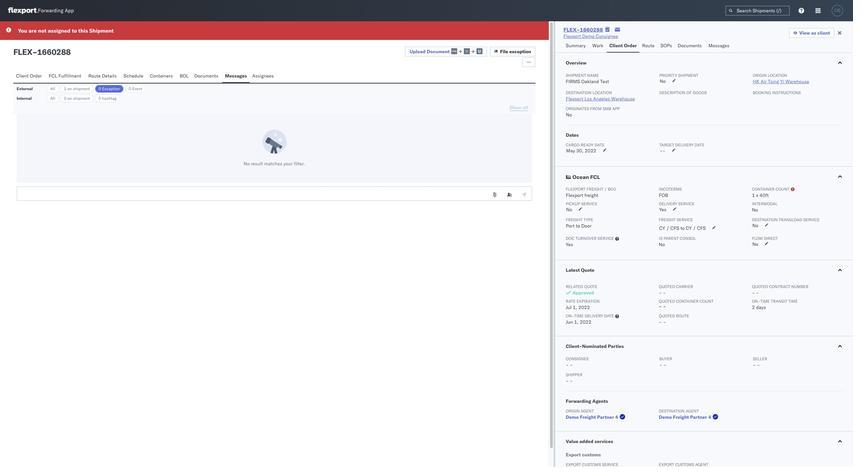 Task type: locate. For each thing, give the bounding box(es) containing it.
destination for flexport
[[566, 90, 592, 95]]

order up the "external"
[[30, 73, 42, 79]]

1 horizontal spatial cy
[[686, 226, 692, 232]]

agent for destination agent
[[686, 409, 699, 414]]

cy up "is"
[[659, 226, 665, 232]]

0 horizontal spatial yes
[[566, 242, 573, 248]]

origin location hk air tsing yi warehouse
[[753, 73, 809, 85]]

on- for on-time delivery date
[[566, 314, 574, 319]]

1 on from the top
[[67, 86, 72, 91]]

shipment down 1 on shipment
[[73, 96, 90, 101]]

route
[[642, 43, 655, 49], [88, 73, 101, 79]]

all left 0 on shipment at the left top of page
[[50, 96, 55, 101]]

no down intermodal
[[752, 207, 758, 213]]

warehouse right angeles
[[611, 96, 635, 102]]

shipper - -
[[566, 373, 583, 385]]

name
[[587, 73, 599, 78]]

demo freight partner 4
[[566, 415, 618, 421], [659, 415, 711, 421]]

demo freight partner 4 down origin agent
[[566, 415, 618, 421]]

1 vertical spatial 1
[[752, 193, 755, 199]]

2 cfs from the left
[[697, 226, 706, 232]]

freight inside freight type port to door
[[566, 218, 583, 223]]

shipment up of
[[678, 73, 699, 78]]

on down 1 on shipment
[[67, 96, 72, 101]]

0 horizontal spatial cy
[[659, 226, 665, 232]]

1 vertical spatial shipment
[[566, 73, 586, 78]]

2 horizontal spatial /
[[693, 226, 696, 232]]

agent up the value added services button
[[686, 409, 699, 414]]

shipment up 0 on shipment at the left top of page
[[73, 86, 90, 91]]

location inside origin location hk air tsing yi warehouse
[[768, 73, 787, 78]]

0 vertical spatial 1,
[[573, 305, 577, 311]]

1 horizontal spatial time
[[761, 299, 770, 304]]

exception
[[102, 86, 120, 91]]

client order button up the "external"
[[13, 70, 46, 83]]

0 vertical spatial count
[[776, 187, 790, 192]]

date up ocean fcl 'button'
[[695, 143, 705, 148]]

0 exception
[[99, 86, 120, 91]]

delivery
[[659, 202, 677, 207]]

2 agent from the left
[[686, 409, 699, 414]]

1 vertical spatial documents
[[194, 73, 218, 79]]

freight up the port
[[566, 218, 583, 223]]

1 horizontal spatial to
[[576, 223, 580, 229]]

all
[[50, 86, 55, 91], [50, 96, 55, 101]]

2022 inside quoted contract number - - rate expiration jul 1, 2022
[[579, 305, 590, 311]]

1 vertical spatial on
[[67, 96, 72, 101]]

on- for on-time transit time 2 days
[[752, 299, 761, 304]]

documents button right bol
[[192, 70, 222, 83]]

2 on from the top
[[67, 96, 72, 101]]

shipper
[[566, 373, 583, 378]]

1 horizontal spatial forwarding
[[566, 399, 591, 405]]

0 on shipment
[[64, 96, 90, 101]]

delivery
[[675, 143, 694, 148], [585, 314, 603, 319]]

no inside is parent consol no
[[659, 242, 665, 248]]

fcl left fulfillment on the top left of the page
[[49, 73, 57, 79]]

flexport down ocean
[[566, 187, 586, 192]]

forwarding for forwarding agents
[[566, 399, 591, 405]]

1 horizontal spatial shipment
[[566, 73, 586, 78]]

freight down origin agent
[[580, 415, 596, 421]]

fcl inside 'button'
[[590, 174, 600, 181]]

freight service
[[659, 218, 693, 223]]

destination inside destination location flexport los angeles warehouse
[[566, 90, 592, 95]]

of
[[687, 90, 692, 95]]

on- up jun
[[566, 314, 574, 319]]

messages button up overview button
[[706, 40, 733, 53]]

route for route details
[[88, 73, 101, 79]]

flexport up pickup
[[566, 193, 583, 199]]

/ left bco
[[604, 187, 607, 192]]

0 horizontal spatial client order button
[[13, 70, 46, 83]]

0 horizontal spatial warehouse
[[611, 96, 635, 102]]

service down the flexport freight / bco flexport freight
[[581, 202, 598, 207]]

1 agent from the left
[[581, 409, 594, 414]]

1 horizontal spatial yes
[[659, 207, 667, 213]]

target delivery date
[[659, 143, 705, 148]]

forwarding up origin agent
[[566, 399, 591, 405]]

flexport up originates
[[566, 96, 583, 102]]

carrier
[[676, 285, 693, 290]]

1 horizontal spatial /
[[667, 226, 669, 232]]

quoted for quoted container count - -
[[659, 299, 675, 304]]

2022
[[585, 148, 596, 154], [579, 305, 590, 311], [580, 320, 592, 326]]

0 vertical spatial all
[[50, 86, 55, 91]]

delivery right the target
[[675, 143, 694, 148]]

origin inside origin location hk air tsing yi warehouse
[[753, 73, 767, 78]]

app up you are not assigned to this shipment
[[65, 7, 74, 14]]

destination
[[566, 90, 592, 95], [752, 218, 778, 223], [659, 409, 685, 414]]

shipment right this
[[89, 27, 114, 34]]

0 horizontal spatial 1
[[64, 86, 66, 91]]

1 vertical spatial 1660288
[[37, 47, 71, 57]]

app right smb
[[612, 106, 620, 111]]

count inside quoted container count - -
[[700, 299, 714, 304]]

1 horizontal spatial fcl
[[590, 174, 600, 181]]

0 horizontal spatial delivery
[[585, 314, 603, 319]]

value added services
[[566, 439, 613, 445]]

1 left x
[[752, 193, 755, 199]]

0 vertical spatial origin
[[753, 73, 767, 78]]

messages up overview button
[[709, 43, 730, 49]]

forwarding app
[[38, 7, 74, 14]]

1 horizontal spatial destination
[[659, 409, 685, 414]]

quoted left contract
[[752, 285, 768, 290]]

flexport freight / bco flexport freight
[[566, 187, 616, 199]]

no down "is"
[[659, 242, 665, 248]]

0 horizontal spatial on-
[[566, 314, 574, 319]]

0 horizontal spatial cfs
[[671, 226, 679, 232]]

seller
[[753, 357, 767, 362]]

partner down agents
[[597, 415, 614, 421]]

1 vertical spatial all
[[50, 96, 55, 101]]

shipment for 0 exception
[[73, 86, 90, 91]]

messages for the bottommost messages button
[[225, 73, 247, 79]]

0 horizontal spatial /
[[604, 187, 607, 192]]

0 left event
[[129, 86, 131, 91]]

route left details at the top of page
[[88, 73, 101, 79]]

2 vertical spatial shipment
[[73, 96, 90, 101]]

Search Shipments (/) text field
[[726, 6, 790, 16]]

time for on-time delivery date
[[574, 314, 584, 319]]

1 vertical spatial shipment
[[73, 86, 90, 91]]

on for 1
[[67, 86, 72, 91]]

1 vertical spatial delivery
[[585, 314, 603, 319]]

firms
[[566, 79, 580, 85]]

quoted left carrier
[[659, 285, 675, 290]]

/ inside the flexport freight / bco flexport freight
[[604, 187, 607, 192]]

client-
[[566, 344, 582, 350]]

1 horizontal spatial agent
[[686, 409, 699, 414]]

instructions
[[772, 90, 801, 95]]

all button left 0 on shipment at the left top of page
[[47, 95, 59, 103]]

flex-1660288 link
[[564, 26, 603, 33]]

0 horizontal spatial app
[[65, 7, 74, 14]]

0 horizontal spatial origin
[[566, 409, 580, 414]]

0 horizontal spatial fcl
[[49, 73, 57, 79]]

4
[[615, 415, 618, 421], [708, 415, 711, 421]]

fcl inside button
[[49, 73, 57, 79]]

2 all button from the top
[[47, 95, 59, 103]]

1 horizontal spatial on-
[[752, 299, 761, 304]]

location up angeles
[[593, 90, 612, 95]]

originates
[[566, 106, 589, 111]]

freight up the pickup service
[[585, 193, 598, 199]]

1 x 40ft
[[752, 193, 769, 199]]

2 horizontal spatial time
[[789, 299, 798, 304]]

1, right jun
[[574, 320, 579, 326]]

os
[[834, 8, 841, 13]]

1 vertical spatial client order
[[16, 73, 42, 79]]

1 horizontal spatial client
[[610, 43, 623, 49]]

1 partner from the left
[[597, 415, 614, 421]]

demo freight partner 4 for destination
[[659, 415, 711, 421]]

0 vertical spatial client
[[610, 43, 623, 49]]

0 horizontal spatial client order
[[16, 73, 42, 79]]

document
[[427, 49, 450, 55]]

warehouse right the yi
[[786, 79, 809, 85]]

0 horizontal spatial order
[[30, 73, 42, 79]]

1 vertical spatial location
[[593, 90, 612, 95]]

0 horizontal spatial count
[[700, 299, 714, 304]]

location
[[768, 73, 787, 78], [593, 90, 612, 95]]

1 all from the top
[[50, 86, 55, 91]]

time up days
[[761, 299, 770, 304]]

cy / cfs to cy / cfs
[[659, 226, 706, 232]]

nominated
[[582, 344, 607, 350]]

location for angeles
[[593, 90, 612, 95]]

app
[[65, 7, 74, 14], [612, 106, 620, 111]]

demo for origin agent
[[566, 415, 579, 421]]

you are not assigned to this shipment
[[18, 27, 114, 34]]

0 vertical spatial route
[[642, 43, 655, 49]]

time for on-time transit time 2 days
[[761, 299, 770, 304]]

messages button
[[706, 40, 733, 53], [222, 70, 250, 83]]

1 vertical spatial on-
[[566, 314, 574, 319]]

no down originates
[[566, 112, 572, 118]]

0 vertical spatial shipment
[[89, 27, 114, 34]]

1 horizontal spatial cfs
[[697, 226, 706, 232]]

service
[[581, 202, 598, 207], [678, 202, 695, 207], [803, 218, 820, 223], [598, 236, 614, 241]]

flex-1660288
[[564, 26, 603, 33]]

delivery down expiration
[[585, 314, 603, 319]]

on for 0
[[67, 96, 72, 101]]

1 horizontal spatial partner
[[690, 415, 707, 421]]

0 horizontal spatial destination
[[566, 90, 592, 95]]

client order
[[610, 43, 637, 49], [16, 73, 42, 79]]

4 for origin agent
[[615, 415, 618, 421]]

service up service
[[678, 202, 695, 207]]

time up jun 1, 2022
[[574, 314, 584, 319]]

0 horizontal spatial demo freight partner 4
[[566, 415, 618, 421]]

1 vertical spatial forwarding
[[566, 399, 591, 405]]

documents right the bol button
[[194, 73, 218, 79]]

shipment up 'firms'
[[566, 73, 586, 78]]

flexport
[[564, 33, 581, 39], [566, 96, 583, 102], [566, 187, 586, 192], [566, 193, 583, 199]]

2 partner from the left
[[690, 415, 707, 421]]

os button
[[830, 3, 845, 18]]

0 vertical spatial messages button
[[706, 40, 733, 53]]

1,
[[573, 305, 577, 311], [574, 320, 579, 326]]

origin for origin location hk air tsing yi warehouse
[[753, 73, 767, 78]]

messages
[[709, 43, 730, 49], [225, 73, 247, 79]]

agent for origin agent
[[581, 409, 594, 414]]

client right work button
[[610, 43, 623, 49]]

demo for destination agent
[[659, 415, 672, 421]]

0 vertical spatial documents
[[678, 43, 702, 49]]

0 horizontal spatial forwarding
[[38, 7, 63, 14]]

route for route
[[642, 43, 655, 49]]

1660288
[[580, 26, 603, 33], [37, 47, 71, 57]]

2 4 from the left
[[708, 415, 711, 421]]

1660288 down assigned
[[37, 47, 71, 57]]

1 horizontal spatial client order
[[610, 43, 637, 49]]

0 horizontal spatial partner
[[597, 415, 614, 421]]

view as client
[[800, 30, 830, 36]]

all for 1
[[50, 86, 55, 91]]

1 vertical spatial route
[[88, 73, 101, 79]]

1, right jul
[[573, 305, 577, 311]]

0 vertical spatial 1660288
[[580, 26, 603, 33]]

on up 0 on shipment at the left top of page
[[67, 86, 72, 91]]

1 for 1 x 40ft
[[752, 193, 755, 199]]

messages left assignees
[[225, 73, 247, 79]]

2 all from the top
[[50, 96, 55, 101]]

0 horizontal spatial agent
[[581, 409, 594, 414]]

1 all button from the top
[[47, 85, 59, 93]]

route left sops
[[642, 43, 655, 49]]

0 down 1 on shipment
[[64, 96, 66, 101]]

1 vertical spatial origin
[[566, 409, 580, 414]]

1 vertical spatial yes
[[566, 242, 573, 248]]

all down fcl fulfillment on the top of the page
[[50, 86, 55, 91]]

0 for 0 exception
[[99, 86, 101, 91]]

1 demo freight partner 4 link from the left
[[566, 415, 627, 421]]

1 horizontal spatial route
[[642, 43, 655, 49]]

flex
[[13, 47, 32, 57]]

on-
[[752, 299, 761, 304], [566, 314, 574, 319]]

demo freight partner 4 link for origin agent
[[566, 415, 627, 421]]

demo freight partner 4 link down agents
[[566, 415, 627, 421]]

2022 down 'ready'
[[585, 148, 596, 154]]

location inside destination location flexport los angeles warehouse
[[593, 90, 612, 95]]

to for cy / cfs to cy / cfs
[[681, 226, 685, 232]]

upload
[[410, 49, 426, 55]]

1 horizontal spatial 1660288
[[580, 26, 603, 33]]

1 horizontal spatial order
[[624, 43, 637, 49]]

0 horizontal spatial demo freight partner 4 link
[[566, 415, 627, 421]]

1 vertical spatial consignee
[[566, 357, 589, 362]]

demo down origin agent
[[566, 415, 579, 421]]

goods
[[693, 90, 707, 95]]

quote
[[581, 268, 595, 274]]

0 for 0 on shipment
[[64, 96, 66, 101]]

quoted inside quoted contract number - - rate expiration jul 1, 2022
[[752, 285, 768, 290]]

this
[[78, 27, 88, 34]]

no
[[660, 78, 666, 84], [566, 112, 572, 118], [244, 161, 250, 167], [566, 207, 572, 213], [752, 207, 758, 213], [752, 223, 759, 229], [752, 242, 759, 248], [659, 242, 665, 248]]

client order right work button
[[610, 43, 637, 49]]

partner down destination agent
[[690, 415, 707, 421]]

internal
[[17, 96, 32, 101]]

incoterms fob
[[659, 187, 682, 199]]

shipment for 0 hashtag
[[73, 96, 90, 101]]

demo freight partner 4 link for destination agent
[[659, 415, 720, 421]]

messages button left assignees
[[222, 70, 250, 83]]

quoted for quoted route - -
[[659, 314, 675, 319]]

quoted left route
[[659, 314, 675, 319]]

0 vertical spatial all button
[[47, 85, 59, 93]]

0 horizontal spatial consignee
[[566, 357, 589, 362]]

consignee up work
[[596, 33, 618, 39]]

/ up consol
[[693, 226, 696, 232]]

1 on shipment
[[64, 86, 90, 91]]

all button down fcl fulfillment on the top of the page
[[47, 85, 59, 93]]

fcl
[[49, 73, 57, 79], [590, 174, 600, 181]]

on- up 2
[[752, 299, 761, 304]]

1 vertical spatial count
[[700, 299, 714, 304]]

date for may 30, 2022
[[595, 143, 605, 148]]

2 cy from the left
[[686, 226, 692, 232]]

fcl right ocean
[[590, 174, 600, 181]]

on- inside on-time transit time 2 days
[[752, 299, 761, 304]]

quoted down quoted carrier - -
[[659, 299, 675, 304]]

partner
[[597, 415, 614, 421], [690, 415, 707, 421]]

agent down the forwarding agents
[[581, 409, 594, 414]]

0 horizontal spatial documents button
[[192, 70, 222, 83]]

warehouse inside origin location hk air tsing yi warehouse
[[786, 79, 809, 85]]

los
[[585, 96, 592, 102]]

origin up hk at the right top of the page
[[753, 73, 767, 78]]

location for tsing
[[768, 73, 787, 78]]

1 horizontal spatial documents button
[[675, 40, 706, 53]]

yes down doc
[[566, 242, 573, 248]]

freight down ocean fcl
[[587, 187, 603, 192]]

0 left exception
[[99, 86, 101, 91]]

-
[[32, 47, 37, 57], [660, 148, 663, 154], [663, 148, 666, 154], [659, 290, 662, 296], [663, 290, 666, 296], [752, 290, 755, 296], [756, 290, 759, 296], [659, 304, 662, 310], [663, 304, 666, 310], [659, 320, 662, 326], [663, 320, 666, 326], [566, 363, 569, 369], [570, 363, 573, 369], [659, 363, 662, 369], [664, 363, 666, 369], [753, 363, 756, 369], [757, 363, 760, 369], [566, 379, 569, 385], [570, 379, 573, 385]]

2 demo freight partner 4 from the left
[[659, 415, 711, 421]]

0 for 0 hashtag
[[99, 96, 101, 101]]

cargo
[[566, 143, 580, 148]]

1 vertical spatial 1,
[[574, 320, 579, 326]]

1 4 from the left
[[615, 415, 618, 421]]

0 vertical spatial on
[[67, 86, 72, 91]]

sops button
[[658, 40, 675, 53]]

hk
[[753, 79, 760, 85]]

route details
[[88, 73, 117, 79]]

time right transit
[[789, 299, 798, 304]]

assignees
[[252, 73, 274, 79]]

1 vertical spatial app
[[612, 106, 620, 111]]

demo down "flex-1660288"
[[582, 33, 595, 39]]

/ up parent
[[667, 226, 669, 232]]

1 vertical spatial 2022
[[579, 305, 590, 311]]

1 demo freight partner 4 from the left
[[566, 415, 618, 421]]

1 horizontal spatial warehouse
[[786, 79, 809, 85]]

forwarding inside 'link'
[[38, 7, 63, 14]]

2 demo freight partner 4 link from the left
[[659, 415, 720, 421]]

to right the port
[[576, 223, 580, 229]]

quoted inside the quoted route - -
[[659, 314, 675, 319]]

1 vertical spatial destination
[[752, 218, 778, 223]]

to inside freight type port to door
[[576, 223, 580, 229]]

order left route button
[[624, 43, 637, 49]]

app inside 'link'
[[65, 7, 74, 14]]

description of goods
[[659, 90, 707, 95]]

2022 down expiration
[[579, 305, 590, 311]]

no inside originates from smb app no
[[566, 112, 572, 118]]

date up the parties
[[604, 314, 614, 319]]

quoted inside quoted carrier - -
[[659, 285, 675, 290]]

1 horizontal spatial location
[[768, 73, 787, 78]]

no down priority
[[660, 78, 666, 84]]

1 horizontal spatial 4
[[708, 415, 711, 421]]

date right 'ready'
[[595, 143, 605, 148]]

None text field
[[17, 187, 532, 201]]

0 left hashtag
[[99, 96, 101, 101]]

flex-
[[564, 26, 580, 33]]

quoted inside quoted container count - -
[[659, 299, 675, 304]]

warehouse
[[786, 79, 809, 85], [611, 96, 635, 102]]

no up the flow at the bottom right of the page
[[752, 223, 759, 229]]

test
[[600, 79, 609, 85]]

1 vertical spatial order
[[30, 73, 42, 79]]

to left this
[[72, 27, 77, 34]]

0 horizontal spatial time
[[574, 314, 584, 319]]

2022 down 'on-time delivery date'
[[580, 320, 592, 326]]

pickup
[[566, 202, 580, 207]]

is
[[659, 236, 663, 241]]

all for 0
[[50, 96, 55, 101]]

client order up the "external"
[[16, 73, 42, 79]]

1660288 up flexport demo consignee
[[580, 26, 603, 33]]

cy down service
[[686, 226, 692, 232]]

2 vertical spatial 2022
[[580, 320, 592, 326]]

1 horizontal spatial client order button
[[607, 40, 640, 53]]

0 horizontal spatial route
[[88, 73, 101, 79]]

1 vertical spatial client
[[16, 73, 29, 79]]

priority shipment
[[659, 73, 699, 78]]

0 horizontal spatial to
[[72, 27, 77, 34]]

demo freight partner 4 link down destination agent
[[659, 415, 720, 421]]

location up hk air tsing yi warehouse link
[[768, 73, 787, 78]]

may
[[566, 148, 575, 154]]

to
[[72, 27, 77, 34], [576, 223, 580, 229], [681, 226, 685, 232]]

partner for destination agent
[[690, 415, 707, 421]]

2
[[752, 305, 755, 311]]

demo
[[582, 33, 595, 39], [566, 415, 579, 421], [659, 415, 672, 421]]



Task type: vqa. For each thing, say whether or not it's contained in the screenshot.


Task type: describe. For each thing, give the bounding box(es) containing it.
sops
[[661, 43, 672, 49]]

you
[[18, 27, 27, 34]]

1, inside quoted contract number - - rate expiration jul 1, 2022
[[573, 305, 577, 311]]

0 vertical spatial freight
[[587, 187, 603, 192]]

client-nominated parties button
[[555, 337, 853, 357]]

2022 for 30,
[[585, 148, 596, 154]]

view as client button
[[789, 28, 835, 38]]

not
[[38, 27, 46, 34]]

incoterms
[[659, 187, 682, 192]]

upload document
[[410, 49, 450, 55]]

containers button
[[147, 70, 177, 83]]

1 vertical spatial messages button
[[222, 70, 250, 83]]

result
[[251, 161, 263, 167]]

1 horizontal spatial documents
[[678, 43, 702, 49]]

1 horizontal spatial delivery
[[675, 143, 694, 148]]

booking instructions
[[753, 90, 801, 95]]

container count
[[752, 187, 790, 192]]

angeles
[[593, 96, 610, 102]]

all button for 0
[[47, 95, 59, 103]]

origin agent
[[566, 409, 594, 414]]

service right turnover
[[598, 236, 614, 241]]

0 hashtag
[[99, 96, 117, 101]]

messages for the rightmost messages button
[[709, 43, 730, 49]]

1 horizontal spatial demo
[[582, 33, 595, 39]]

doc turnover service
[[566, 236, 614, 241]]

no down the flow at the bottom right of the page
[[752, 242, 759, 248]]

direct
[[764, 236, 778, 241]]

air
[[761, 79, 767, 85]]

assigned
[[48, 27, 70, 34]]

may 30, 2022
[[566, 148, 596, 154]]

freight down destination agent
[[673, 415, 689, 421]]

1 horizontal spatial consignee
[[596, 33, 618, 39]]

0 horizontal spatial client
[[16, 73, 29, 79]]

your
[[284, 161, 293, 167]]

flow direct
[[752, 236, 778, 241]]

as
[[811, 30, 816, 36]]

partner for origin agent
[[597, 415, 614, 421]]

0 horizontal spatial shipment
[[89, 27, 114, 34]]

destination for service
[[752, 218, 778, 223]]

warehouse inside destination location flexport los angeles warehouse
[[611, 96, 635, 102]]

no left result
[[244, 161, 250, 167]]

1 horizontal spatial messages button
[[706, 40, 733, 53]]

x
[[756, 193, 759, 199]]

port
[[566, 223, 575, 229]]

details
[[102, 73, 117, 79]]

1 for 1 on shipment
[[64, 86, 66, 91]]

0 vertical spatial shipment
[[678, 73, 699, 78]]

fcl fulfillment button
[[46, 70, 86, 83]]

jun
[[566, 320, 573, 326]]

yi
[[780, 79, 784, 85]]

1 vertical spatial documents button
[[192, 70, 222, 83]]

0 for 0 event
[[129, 86, 131, 91]]

assignees button
[[250, 70, 278, 83]]

route details button
[[86, 70, 121, 83]]

containers
[[150, 73, 173, 79]]

dates
[[566, 132, 579, 138]]

shipment inside shipment name firms oakland test
[[566, 73, 586, 78]]

days
[[756, 305, 766, 311]]

on-time transit time 2 days
[[752, 299, 798, 311]]

to for freight type port to door
[[576, 223, 580, 229]]

flexport inside destination location flexport los angeles warehouse
[[566, 96, 583, 102]]

quoted for quoted carrier - -
[[659, 285, 675, 290]]

quoted for quoted contract number - - rate expiration jul 1, 2022
[[752, 285, 768, 290]]

ocean fcl
[[573, 174, 600, 181]]

quoted contract number - - rate expiration jul 1, 2022
[[566, 285, 809, 311]]

1 horizontal spatial count
[[776, 187, 790, 192]]

services
[[595, 439, 613, 445]]

1 cfs from the left
[[671, 226, 679, 232]]

work button
[[590, 40, 607, 53]]

from
[[590, 106, 602, 111]]

freight type port to door
[[566, 218, 593, 229]]

freight down delivery
[[659, 218, 676, 223]]

approved
[[573, 290, 594, 296]]

2022 for 1,
[[580, 320, 592, 326]]

flexport los angeles warehouse link
[[566, 96, 635, 102]]

description
[[659, 90, 686, 95]]

0 horizontal spatial 1660288
[[37, 47, 71, 57]]

1 cy from the left
[[659, 226, 665, 232]]

jul
[[566, 305, 572, 311]]

origin for origin agent
[[566, 409, 580, 414]]

40ft
[[760, 193, 769, 199]]

export customs
[[566, 453, 601, 459]]

oakland
[[581, 79, 599, 85]]

flexport demo consignee link
[[564, 33, 618, 40]]

demo freight partner 4 for origin
[[566, 415, 618, 421]]

client-nominated parties
[[566, 344, 624, 350]]

buyer - -
[[659, 357, 672, 369]]

client
[[818, 30, 830, 36]]

latest quote button
[[555, 261, 853, 281]]

ocean fcl button
[[555, 167, 853, 187]]

event
[[132, 86, 142, 91]]

destination transload service
[[752, 218, 820, 223]]

intermodal no
[[752, 202, 778, 213]]

fcl fulfillment
[[49, 73, 81, 79]]

1 vertical spatial client order button
[[13, 70, 46, 83]]

1 vertical spatial freight
[[585, 193, 598, 199]]

schedule
[[124, 73, 143, 79]]

date for --
[[695, 143, 705, 148]]

flex - 1660288
[[13, 47, 71, 57]]

smb
[[603, 106, 611, 111]]

service
[[677, 218, 693, 223]]

0 vertical spatial client order
[[610, 43, 637, 49]]

flexport. image
[[8, 7, 38, 14]]

0 vertical spatial client order button
[[607, 40, 640, 53]]

app inside originates from smb app no
[[612, 106, 620, 111]]

quote
[[584, 285, 598, 290]]

view
[[800, 30, 810, 36]]

0 vertical spatial order
[[624, 43, 637, 49]]

booking
[[753, 90, 771, 95]]

exception
[[509, 49, 531, 55]]

2 vertical spatial destination
[[659, 409, 685, 414]]

flexport down "flex-" on the right
[[564, 33, 581, 39]]

0 vertical spatial yes
[[659, 207, 667, 213]]

4 for destination agent
[[708, 415, 711, 421]]

work
[[593, 43, 603, 49]]

related
[[566, 285, 583, 290]]

quoted carrier - -
[[659, 285, 693, 296]]

service right transload
[[803, 218, 820, 223]]

value
[[566, 439, 578, 445]]

customs
[[582, 453, 601, 459]]

seller - -
[[753, 357, 767, 369]]

rate
[[566, 299, 576, 304]]

forwarding for forwarding app
[[38, 7, 63, 14]]

buyer
[[659, 357, 672, 362]]

type
[[584, 218, 593, 223]]

all button for 1
[[47, 85, 59, 93]]

transload
[[779, 218, 802, 223]]

no down pickup
[[566, 207, 572, 213]]

is parent consol no
[[659, 236, 696, 248]]

value added services button
[[555, 432, 853, 452]]

schedule button
[[121, 70, 147, 83]]

no inside intermodal no
[[752, 207, 758, 213]]

route button
[[640, 40, 658, 53]]

intermodal
[[752, 202, 778, 207]]



